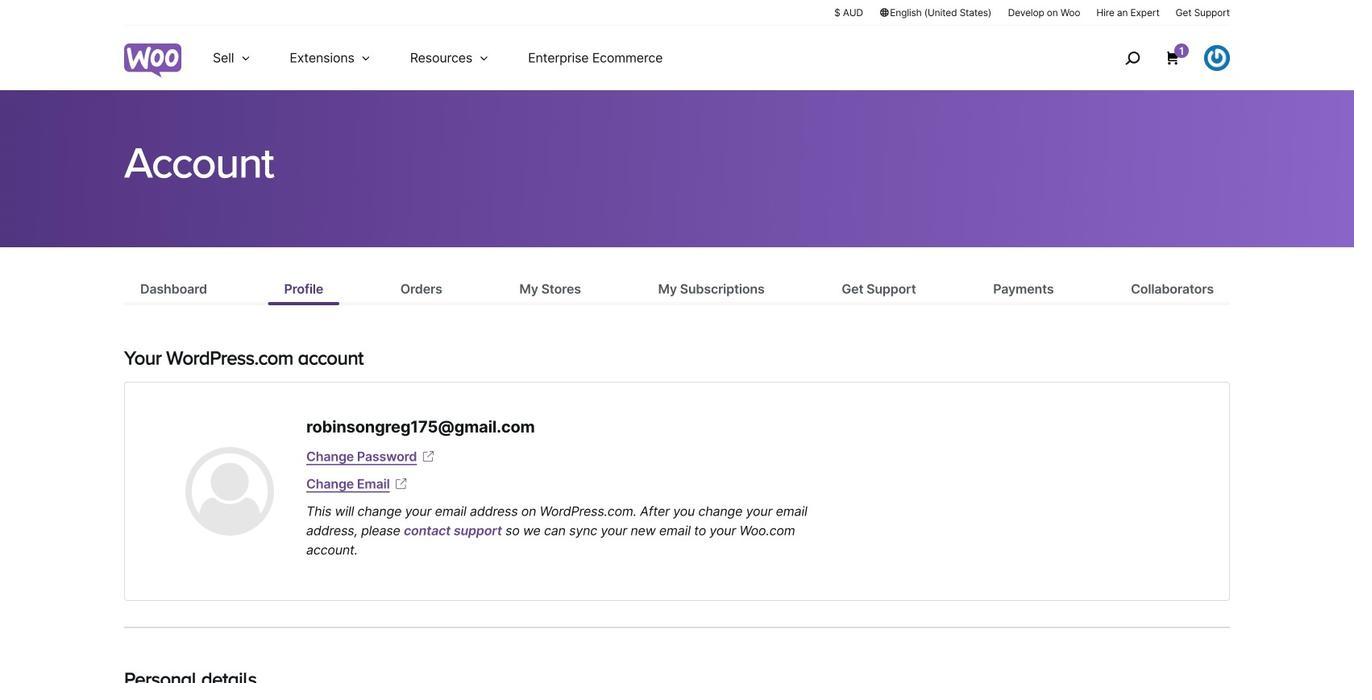 Task type: describe. For each thing, give the bounding box(es) containing it.
1 horizontal spatial external link image
[[420, 449, 436, 465]]

search image
[[1120, 45, 1145, 71]]

0 horizontal spatial external link image
[[393, 476, 409, 493]]



Task type: locate. For each thing, give the bounding box(es) containing it.
gravatar image image
[[185, 447, 274, 536]]

1 vertical spatial external link image
[[393, 476, 409, 493]]

external link image
[[420, 449, 436, 465], [393, 476, 409, 493]]

0 vertical spatial external link image
[[420, 449, 436, 465]]

service navigation menu element
[[1091, 32, 1230, 84]]

open account menu image
[[1204, 45, 1230, 71]]



Task type: vqa. For each thing, say whether or not it's contained in the screenshot.
at:
no



